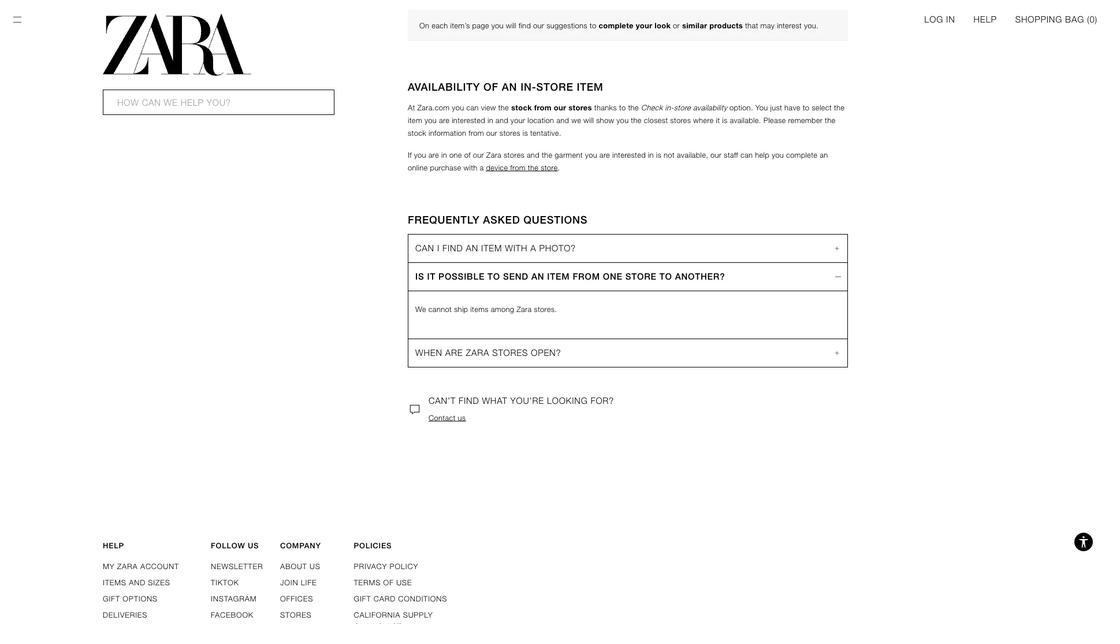 Task type: vqa. For each thing, say whether or not it's contained in the screenshot.
48
no



Task type: locate. For each thing, give the bounding box(es) containing it.
use
[[397, 578, 412, 587]]

2 plus image from the top
[[834, 346, 841, 360]]

your left location
[[511, 116, 526, 125]]

1 vertical spatial find
[[459, 396, 480, 406]]

0 horizontal spatial zara
[[117, 562, 138, 571]]

on each item's page you will find our suggestions to complete your look or similar products that may interest you.
[[420, 21, 819, 30]]

2 horizontal spatial in
[[649, 151, 654, 159]]

and left the we
[[557, 116, 570, 125]]

0 horizontal spatial of
[[384, 578, 394, 587]]

items
[[103, 578, 127, 587]]

chains
[[354, 622, 384, 624]]

an right 'send'
[[532, 272, 545, 282]]

zara right are
[[466, 348, 490, 358]]

zara up items and sizes
[[117, 562, 138, 571]]

less image
[[832, 244, 846, 253], [834, 270, 843, 284], [832, 349, 846, 358]]

1 horizontal spatial zara
[[466, 348, 490, 358]]

plus image for when are zara stores open?
[[834, 346, 841, 360]]

remember
[[789, 116, 823, 125]]

stores up device from the store link
[[504, 151, 525, 159]]

0 vertical spatial less image
[[832, 244, 846, 253]]

0 horizontal spatial can
[[467, 103, 479, 112]]

1 horizontal spatial from
[[511, 163, 526, 172]]

or
[[674, 21, 680, 30]]

to
[[488, 272, 501, 282], [660, 272, 673, 282]]

is
[[723, 116, 728, 125], [523, 129, 528, 137], [657, 151, 662, 159]]

about
[[280, 562, 307, 571]]

follow us
[[211, 541, 259, 550]]

0 vertical spatial of
[[484, 81, 499, 93]]

1 horizontal spatial stock
[[512, 103, 532, 112]]

stock
[[512, 103, 532, 112], [408, 129, 427, 137]]

1 vertical spatial will
[[584, 116, 594, 125]]

is inside if you are in one of our zara stores and the garment you are interested in is not available, our staff can help you complete an online purchase with a
[[657, 151, 662, 159]]

less image for can i find an item with a photo?
[[832, 244, 846, 253]]

sizes
[[148, 578, 170, 587]]

help up 'my'
[[103, 541, 124, 550]]

stores left tentative.
[[500, 129, 521, 137]]

0 horizontal spatial interested
[[452, 116, 486, 125]]

an left in-
[[502, 81, 518, 93]]

stock down item
[[408, 129, 427, 137]]

the right view
[[499, 103, 509, 112]]

1 vertical spatial can
[[741, 151, 753, 159]]

can
[[416, 243, 435, 253]]

item inside availability of an in-store item element
[[577, 81, 604, 93]]

the inside if you are in one of our zara stores and the garment you are interested in is not available, our staff can help you complete an online purchase with a
[[542, 151, 553, 159]]

0 horizontal spatial will
[[506, 21, 517, 30]]

find left suggestions
[[519, 21, 531, 30]]

purchase
[[430, 163, 462, 172]]

online
[[408, 163, 428, 172]]

store up at zara.com you can view the stock from our stores thanks to the check in-store availability
[[537, 81, 574, 93]]

offices link
[[280, 595, 313, 603]]

our inside option. you just have to select the item you are interested in and your location and we will show you the closest stores where it is available. please remember the stock information from our stores is tentative.
[[487, 129, 498, 137]]

deliveries
[[103, 611, 148, 619]]

from inside option. you just have to select the item you are interested in and your location and we will show you the closest stores where it is available. please remember the stock information from our stores is tentative.
[[469, 129, 484, 137]]

1 horizontal spatial your
[[636, 21, 653, 30]]

2 horizontal spatial from
[[535, 103, 552, 112]]

store down garment
[[541, 163, 558, 172]]

in left not
[[649, 151, 654, 159]]

item
[[577, 81, 604, 93], [482, 243, 503, 253], [548, 272, 570, 282]]

0 horizontal spatial complete
[[599, 21, 634, 30]]

0 vertical spatial plus image
[[834, 242, 841, 255]]

1 horizontal spatial will
[[584, 116, 594, 125]]

plus image
[[834, 242, 841, 255], [834, 346, 841, 360]]

find left what
[[459, 396, 480, 406]]

us for follow us
[[248, 541, 259, 550]]

to left 'send'
[[488, 272, 501, 282]]

1 horizontal spatial can
[[741, 151, 753, 159]]

1 vertical spatial help
[[103, 541, 124, 550]]

stores inside if you are in one of our zara stores and the garment you are interested in is not available, our staff can help you complete an online purchase with a
[[504, 151, 525, 159]]

1 horizontal spatial and
[[527, 151, 540, 159]]

2 to from the left
[[660, 272, 673, 282]]

in-
[[521, 81, 537, 93]]

the left garment
[[542, 151, 553, 159]]

store inside availability of an in-store item element
[[537, 81, 574, 93]]

1 horizontal spatial an
[[502, 81, 518, 93]]

offices
[[280, 595, 313, 603]]

stores
[[569, 103, 592, 112], [671, 116, 692, 125], [500, 129, 521, 137], [504, 151, 525, 159]]

in
[[947, 14, 956, 25]]

store right one
[[626, 272, 657, 282]]

an right find
[[466, 243, 479, 253]]

information
[[429, 129, 467, 137]]

to right suggestions
[[590, 21, 597, 30]]

store left availability
[[674, 103, 691, 112]]

just
[[771, 103, 783, 112]]

an
[[502, 81, 518, 93], [466, 243, 479, 253], [532, 272, 545, 282]]

us right the contact at the bottom of page
[[458, 414, 466, 422]]

stores
[[280, 611, 312, 619]]

(
[[1088, 14, 1091, 25]]

complete left an
[[787, 151, 818, 159]]

to right "thanks"
[[620, 103, 626, 112]]

will inside option. you just have to select the item you are interested in and your location and we will show you the closest stores where it is available. please remember the stock information from our stores is tentative.
[[584, 116, 594, 125]]

interested inside option. you just have to select the item you are interested in and your location and we will show you the closest stores where it is available. please remember the stock information from our stores is tentative.
[[452, 116, 486, 125]]

policies
[[354, 541, 392, 550]]

in inside option. you just have to select the item you are interested in and your location and we will show you the closest stores where it is available. please remember the stock information from our stores is tentative.
[[488, 116, 494, 125]]

complete left look
[[599, 21, 634, 30]]

gift options link
[[103, 595, 158, 603]]

check
[[642, 103, 663, 112]]

and down view
[[496, 116, 509, 125]]

can i find an item with a photo?
[[416, 243, 576, 253]]

item inside can i find an item with a photo? dropdown button
[[482, 243, 503, 253]]

0 horizontal spatial an
[[466, 243, 479, 253]]

privacy policy
[[354, 562, 419, 571]]

1 vertical spatial from
[[469, 129, 484, 137]]

can left view
[[467, 103, 479, 112]]

1 vertical spatial of
[[384, 578, 394, 587]]

stock inside option. you just have to select the item you are interested in and your location and we will show you the closest stores where it is available. please remember the stock information from our stores is tentative.
[[408, 129, 427, 137]]

help
[[974, 14, 998, 25], [103, 541, 124, 550]]

2 horizontal spatial to
[[803, 103, 810, 112]]

where
[[694, 116, 714, 125]]

log in
[[925, 14, 956, 25]]

stores
[[493, 348, 529, 358]]

act
[[386, 622, 402, 624]]

each
[[432, 21, 448, 30]]

0 vertical spatial find
[[519, 21, 531, 30]]

1 to from the left
[[488, 272, 501, 282]]

0 horizontal spatial store
[[541, 163, 558, 172]]

our up location
[[554, 103, 567, 112]]

option. you just have to select the item you are interested in and your location and we will show you the closest stores where it is available. please remember the stock information from our stores is tentative.
[[408, 103, 848, 137]]

gift
[[354, 595, 371, 603]]

ship
[[454, 305, 468, 314]]

1 vertical spatial your
[[511, 116, 526, 125]]

1 horizontal spatial interested
[[613, 151, 646, 159]]

stores link
[[280, 611, 312, 619]]

in down view
[[488, 116, 494, 125]]

2 horizontal spatial and
[[557, 116, 570, 125]]

and up device from the store .
[[527, 151, 540, 159]]

of left use on the bottom of the page
[[384, 578, 394, 587]]

plus image inside can i find an item with a photo? dropdown button
[[834, 242, 841, 255]]

our down view
[[487, 129, 498, 137]]

california
[[354, 611, 401, 619]]

from up location
[[535, 103, 552, 112]]

from up the of
[[469, 129, 484, 137]]

1 horizontal spatial to
[[660, 272, 673, 282]]

0 vertical spatial an
[[502, 81, 518, 93]]

0 horizontal spatial and
[[496, 116, 509, 125]]

can inside if you are in one of our zara stores and the garment you are interested in is not available, our staff can help you complete an online purchase with a
[[741, 151, 753, 159]]

can left help
[[741, 151, 753, 159]]

are up information
[[439, 116, 450, 125]]

the
[[499, 103, 509, 112], [629, 103, 639, 112], [835, 103, 845, 112], [631, 116, 642, 125], [826, 116, 836, 125], [542, 151, 553, 159], [528, 163, 539, 172]]

0 vertical spatial can
[[467, 103, 479, 112]]

zara logo united states. image
[[103, 14, 251, 76]]

1 horizontal spatial zara
[[517, 305, 532, 314]]

gift card conditions link
[[354, 595, 448, 603]]

find
[[443, 243, 463, 253]]

from right device
[[511, 163, 526, 172]]

1 horizontal spatial help
[[974, 14, 998, 25]]

1 vertical spatial us
[[248, 541, 259, 550]]

1 vertical spatial less image
[[834, 270, 843, 284]]

of
[[484, 81, 499, 93], [384, 578, 394, 587]]

will right page
[[506, 21, 517, 30]]

supply
[[403, 611, 433, 619]]

.
[[558, 163, 560, 172]]

0 horizontal spatial to
[[590, 21, 597, 30]]

stores down in-
[[671, 116, 692, 125]]

1 vertical spatial stock
[[408, 129, 427, 137]]

2 vertical spatial less image
[[832, 349, 846, 358]]

1 horizontal spatial is
[[657, 151, 662, 159]]

less image inside can i find an item with a photo? dropdown button
[[832, 244, 846, 253]]

an
[[820, 151, 829, 159]]

our right the of
[[473, 151, 484, 159]]

conditions
[[399, 595, 448, 603]]

about us
[[280, 562, 321, 571]]

help
[[756, 151, 770, 159]]

less image for when are zara stores open?
[[832, 349, 846, 358]]

options
[[123, 595, 158, 603]]

0 vertical spatial from
[[535, 103, 552, 112]]

0 horizontal spatial your
[[511, 116, 526, 125]]

complete
[[599, 21, 634, 30], [787, 151, 818, 159]]

bag
[[1066, 14, 1085, 25]]

available.
[[730, 116, 762, 125]]

2 horizontal spatial item
[[577, 81, 604, 93]]

1 vertical spatial plus image
[[834, 346, 841, 360]]

the left the check
[[629, 103, 639, 112]]

similar
[[683, 21, 708, 30]]

less image inside when are zara stores open? dropdown button
[[832, 349, 846, 358]]

0 horizontal spatial zara
[[487, 151, 502, 159]]

1 horizontal spatial in
[[488, 116, 494, 125]]

2 horizontal spatial us
[[458, 414, 466, 422]]

1 vertical spatial store
[[626, 272, 657, 282]]

0 vertical spatial us
[[458, 414, 466, 422]]

0 horizontal spatial is
[[523, 129, 528, 137]]

item left the with
[[482, 243, 503, 253]]

zara up device
[[487, 151, 502, 159]]

1 horizontal spatial complete
[[787, 151, 818, 159]]

help link
[[974, 14, 998, 25]]

us right follow
[[248, 541, 259, 550]]

available,
[[677, 151, 709, 159]]

2 vertical spatial item
[[548, 272, 570, 282]]

our left 'staff'
[[711, 151, 722, 159]]

company
[[280, 541, 321, 550]]

1 horizontal spatial item
[[548, 272, 570, 282]]

item left from
[[548, 272, 570, 282]]

you
[[756, 103, 769, 112]]

0 horizontal spatial item
[[482, 243, 503, 253]]

zara
[[487, 151, 502, 159], [517, 305, 532, 314]]

0 vertical spatial store
[[674, 103, 691, 112]]

and
[[496, 116, 509, 125], [557, 116, 570, 125], [527, 151, 540, 159]]

0 vertical spatial your
[[636, 21, 653, 30]]

0 vertical spatial item
[[577, 81, 604, 93]]

1 horizontal spatial of
[[484, 81, 499, 93]]

0 vertical spatial zara
[[466, 348, 490, 358]]

plus image inside when are zara stores open? dropdown button
[[834, 346, 841, 360]]

you right help
[[772, 151, 784, 159]]

interested down view
[[452, 116, 486, 125]]

is right it
[[723, 116, 728, 125]]

interested down option. you just have to select the item you are interested in and your location and we will show you the closest stores where it is available. please remember the stock information from our stores is tentative.
[[613, 151, 646, 159]]

0 horizontal spatial to
[[488, 272, 501, 282]]

2 horizontal spatial an
[[532, 272, 545, 282]]

in left the "one"
[[442, 151, 447, 159]]

1 vertical spatial interested
[[613, 151, 646, 159]]

1 horizontal spatial find
[[519, 21, 531, 30]]

item inside is it possible to send an item from one store to another? dropdown button
[[548, 272, 570, 282]]

1 plus image from the top
[[834, 242, 841, 255]]

is left not
[[657, 151, 662, 159]]

item up "thanks"
[[577, 81, 604, 93]]

2 vertical spatial is
[[657, 151, 662, 159]]

0 horizontal spatial stock
[[408, 129, 427, 137]]

availability of an in-store item
[[408, 81, 604, 93]]

0 horizontal spatial find
[[459, 396, 480, 406]]

1 horizontal spatial store
[[674, 103, 691, 112]]

we
[[572, 116, 582, 125]]

thanks
[[595, 103, 617, 112]]

our left suggestions
[[534, 21, 545, 30]]

0 vertical spatial help
[[974, 14, 998, 25]]

0 vertical spatial interested
[[452, 116, 486, 125]]

terms
[[354, 578, 381, 587]]

us up life
[[310, 562, 321, 571]]

help right in
[[974, 14, 998, 25]]

0 vertical spatial store
[[537, 81, 574, 93]]

page
[[473, 21, 490, 30]]

2 horizontal spatial is
[[723, 116, 728, 125]]

show
[[597, 116, 615, 125]]

2 vertical spatial us
[[310, 562, 321, 571]]

will right the we
[[584, 116, 594, 125]]

complete inside if you are in one of our zara stores and the garment you are interested in is not available, our staff can help you complete an online purchase with a
[[787, 151, 818, 159]]

1 vertical spatial complete
[[787, 151, 818, 159]]

zara left stores.
[[517, 305, 532, 314]]

0 horizontal spatial from
[[469, 129, 484, 137]]

1 vertical spatial item
[[482, 243, 503, 253]]

the left closest
[[631, 116, 642, 125]]

to left another?
[[660, 272, 673, 282]]

store
[[537, 81, 574, 93], [626, 272, 657, 282]]

0 horizontal spatial store
[[537, 81, 574, 93]]

to up remember
[[803, 103, 810, 112]]

you right show
[[617, 116, 629, 125]]

to inside option. you just have to select the item you are interested in and your location and we will show you the closest stores where it is available. please remember the stock information from our stores is tentative.
[[803, 103, 810, 112]]

0 horizontal spatial us
[[248, 541, 259, 550]]

privacy policy link
[[354, 562, 419, 571]]

0 status
[[1091, 14, 1096, 25]]

of up view
[[484, 81, 499, 93]]

availability of an in-store item element
[[408, 80, 849, 186]]

instagram link
[[211, 595, 257, 603]]

1 vertical spatial an
[[466, 243, 479, 253]]

will
[[506, 21, 517, 30], [584, 116, 594, 125]]

is down location
[[523, 129, 528, 137]]

your left look
[[636, 21, 653, 30]]

with
[[505, 243, 528, 253]]

stock down in-
[[512, 103, 532, 112]]

1 horizontal spatial store
[[626, 272, 657, 282]]

1 horizontal spatial us
[[310, 562, 321, 571]]

0 vertical spatial zara
[[487, 151, 502, 159]]



Task type: describe. For each thing, give the bounding box(es) containing it.
availability
[[694, 103, 728, 112]]

log in link
[[925, 14, 956, 25]]

contact
[[429, 414, 456, 422]]

garment
[[555, 151, 583, 159]]

you right zara.com
[[452, 103, 464, 112]]

plus image for can i find an item with a photo?
[[834, 242, 841, 255]]

and inside if you are in one of our zara stores and the garment you are interested in is not available, our staff can help you complete an online purchase with a
[[527, 151, 540, 159]]

option.
[[730, 103, 754, 112]]

if
[[408, 151, 412, 159]]

instagram
[[211, 595, 257, 603]]

stores.
[[534, 305, 557, 314]]

deliveries link
[[103, 611, 148, 619]]

may
[[761, 21, 775, 30]]

0 vertical spatial stock
[[512, 103, 532, 112]]

when are zara stores open?
[[416, 348, 561, 358]]

1 vertical spatial zara
[[517, 305, 532, 314]]

zara inside if you are in one of our zara stores and the garment you are interested in is not available, our staff can help you complete an online purchase with a
[[487, 151, 502, 159]]

device from the store link
[[486, 163, 558, 172]]

stores up the we
[[569, 103, 592, 112]]

How can we help you? search field
[[103, 90, 335, 115]]

frequently asked questions
[[408, 214, 588, 226]]

view
[[481, 103, 496, 112]]

2 vertical spatial from
[[511, 163, 526, 172]]

gift
[[103, 595, 120, 603]]

availability
[[408, 81, 481, 93]]

are down show
[[600, 151, 611, 159]]

terms of use link
[[354, 578, 412, 587]]

gift card conditions
[[354, 595, 448, 603]]

staff
[[724, 151, 739, 159]]

it
[[427, 272, 436, 282]]

2 vertical spatial an
[[532, 272, 545, 282]]

facebook link
[[211, 611, 254, 619]]

closest
[[644, 116, 668, 125]]

1 vertical spatial store
[[541, 163, 558, 172]]

0 vertical spatial is
[[723, 116, 728, 125]]

you right page
[[492, 21, 504, 30]]

california supply chains act link
[[354, 611, 433, 624]]

the left "."
[[528, 163, 539, 172]]

shopping bag ( 0 )
[[1016, 14, 1098, 25]]

tiktok
[[211, 578, 239, 587]]

it
[[717, 116, 721, 125]]

when are zara stores open? button
[[409, 339, 848, 367]]

of for terms
[[384, 578, 394, 587]]

device from the store .
[[486, 163, 560, 172]]

at zara.com you can view the stock from our stores thanks to the check in-store availability
[[408, 103, 728, 112]]

my zara account
[[103, 562, 179, 571]]

that
[[746, 21, 759, 30]]

what
[[482, 396, 508, 406]]

i
[[438, 243, 440, 253]]

us for contact us
[[458, 414, 466, 422]]

suggestions
[[547, 21, 588, 30]]

you down zara.com
[[425, 116, 437, 125]]

can't find what you're looking for?
[[429, 396, 614, 406]]

my
[[103, 562, 115, 571]]

the down select
[[826, 116, 836, 125]]

asked
[[483, 214, 521, 226]]

questions
[[524, 214, 588, 226]]

have
[[785, 103, 801, 112]]

1 horizontal spatial to
[[620, 103, 626, 112]]

we
[[416, 305, 427, 314]]

less image inside is it possible to send an item from one store to another? dropdown button
[[834, 270, 843, 284]]

device
[[486, 163, 508, 172]]

newsletter link
[[211, 562, 263, 571]]

of for availability
[[484, 81, 499, 93]]

with
[[464, 163, 478, 172]]

is it possible to send an item from one store to another?
[[416, 272, 726, 282]]

are inside option. you just have to select the item you are interested in and your location and we will show you the closest stores where it is available. please remember the stock information from our stores is tentative.
[[439, 116, 450, 125]]

store inside is it possible to send an item from one store to another? dropdown button
[[626, 272, 657, 282]]

in-
[[666, 103, 674, 112]]

not
[[664, 151, 675, 159]]

when
[[416, 348, 443, 358]]

send
[[503, 272, 529, 282]]

among
[[491, 305, 515, 314]]

privacy
[[354, 562, 387, 571]]

terms of use
[[354, 578, 412, 587]]

0 vertical spatial complete
[[599, 21, 634, 30]]

the right select
[[835, 103, 845, 112]]

contact us
[[429, 414, 466, 422]]

items and sizes link
[[103, 578, 170, 587]]

open menu image
[[12, 14, 23, 25]]

shopping
[[1016, 14, 1063, 25]]

you right garment
[[586, 151, 598, 159]]

policy
[[390, 562, 419, 571]]

can i find an item with a photo? button
[[409, 235, 848, 262]]

possible
[[439, 272, 485, 282]]

your inside option. you just have to select the item you are interested in and your location and we will show you the closest stores where it is available. please remember the stock information from our stores is tentative.
[[511, 116, 526, 125]]

accessibility image
[[1073, 531, 1096, 554]]

card
[[374, 595, 396, 603]]

0 vertical spatial will
[[506, 21, 517, 30]]

one
[[450, 151, 462, 159]]

of
[[465, 151, 471, 159]]

on
[[420, 21, 430, 30]]

one
[[603, 272, 623, 282]]

us for about us
[[310, 562, 321, 571]]

join life
[[280, 578, 317, 587]]

follow
[[211, 541, 245, 550]]

for?
[[591, 396, 614, 406]]

photo?
[[540, 243, 576, 253]]

zara inside dropdown button
[[466, 348, 490, 358]]

if you are in one of our zara stores and the garment you are interested in is not available, our staff can help you complete an online purchase with a
[[408, 151, 831, 172]]

interested inside if you are in one of our zara stores and the garment you are interested in is not available, our staff can help you complete an online purchase with a
[[613, 151, 646, 159]]

interest
[[777, 21, 802, 30]]

tentative.
[[531, 129, 562, 137]]

1 vertical spatial zara
[[117, 562, 138, 571]]

you right if
[[414, 151, 427, 159]]

1 vertical spatial is
[[523, 129, 528, 137]]

please
[[764, 116, 787, 125]]

0 horizontal spatial in
[[442, 151, 447, 159]]

0 horizontal spatial help
[[103, 541, 124, 550]]

a
[[531, 243, 537, 253]]

are up purchase
[[429, 151, 439, 159]]

join
[[280, 578, 299, 587]]



